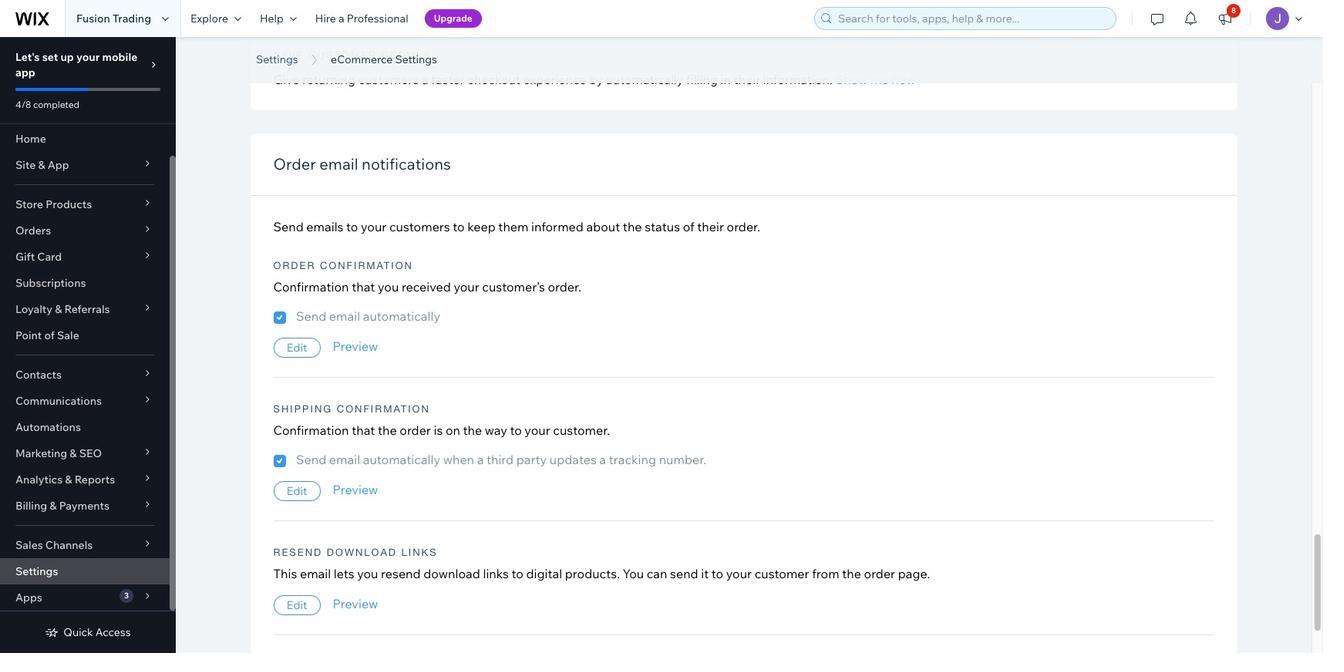 Task type: locate. For each thing, give the bounding box(es) containing it.
you inside order confirmation confirmation that you received your customer's order.
[[378, 279, 399, 295]]

gift
[[15, 250, 35, 264]]

order down emails
[[273, 260, 316, 272]]

card
[[37, 250, 62, 264]]

& for billing
[[50, 499, 57, 513]]

order confirmation confirmation that you received your customer's order.
[[273, 260, 581, 295]]

& left seo
[[70, 447, 77, 460]]

that for you
[[352, 279, 375, 295]]

store products button
[[0, 191, 170, 217]]

send for send emails to your customers to keep them informed about the status of their order.
[[273, 219, 304, 235]]

email for order email notifications
[[320, 154, 358, 174]]

customers down details
[[358, 72, 419, 87]]

0 vertical spatial order.
[[727, 219, 760, 235]]

of
[[683, 219, 695, 235], [44, 329, 55, 342]]

that up send email automatically
[[352, 279, 375, 295]]

1 vertical spatial order.
[[548, 279, 581, 295]]

1 vertical spatial automatically
[[363, 309, 440, 324]]

order left is
[[400, 423, 431, 438]]

customer left "from"
[[755, 566, 809, 582]]

a
[[339, 12, 344, 25], [422, 72, 429, 87], [477, 452, 484, 467], [600, 452, 606, 467]]

your
[[76, 50, 100, 64], [361, 219, 387, 235], [454, 279, 479, 295], [525, 423, 550, 438], [726, 566, 752, 582]]

order up emails
[[273, 154, 316, 174]]

preview link down send email automatically
[[333, 339, 378, 354]]

preview down the lets
[[333, 596, 378, 612]]

to right links
[[512, 566, 524, 582]]

automations link
[[0, 414, 170, 440]]

edit button up shipping
[[273, 338, 321, 358]]

sidebar element
[[0, 37, 176, 653]]

contacts button
[[0, 362, 170, 388]]

1 edit from the top
[[287, 340, 307, 355]]

site
[[15, 158, 36, 172]]

settings
[[423, 33, 535, 68], [256, 52, 298, 66], [395, 52, 437, 66], [15, 565, 58, 578]]

settings link up give
[[248, 52, 306, 67]]

the
[[623, 219, 642, 235], [378, 423, 397, 438], [463, 423, 482, 438], [842, 566, 861, 582]]

set
[[42, 50, 58, 64]]

0 vertical spatial edit
[[287, 340, 307, 355]]

that for the
[[352, 423, 375, 438]]

order inside "resend download links this email lets you resend download links to digital products. you can send it to your customer from the order page."
[[864, 566, 895, 582]]

1 vertical spatial edit
[[287, 484, 307, 498]]

the right about
[[623, 219, 642, 235]]

automatically down received
[[363, 309, 440, 324]]

0 vertical spatial that
[[352, 279, 375, 295]]

edit
[[287, 340, 307, 355], [287, 484, 307, 498], [287, 598, 307, 612]]

1 preview link from the top
[[333, 339, 378, 354]]

1 vertical spatial order
[[864, 566, 895, 582]]

0 vertical spatial you
[[378, 279, 399, 295]]

& for analytics
[[65, 473, 72, 487]]

3 preview from the top
[[333, 596, 378, 612]]

2 that from the top
[[352, 423, 375, 438]]

2 preview link from the top
[[333, 482, 378, 497]]

that left is
[[352, 423, 375, 438]]

their right in at the top
[[734, 72, 761, 87]]

settings up faster at the top left of page
[[395, 52, 437, 66]]

returning
[[302, 72, 356, 87]]

2 vertical spatial preview
[[333, 596, 378, 612]]

hire
[[315, 12, 336, 25]]

resend
[[273, 547, 323, 558]]

site & app button
[[0, 152, 170, 178]]

preview link up download
[[333, 482, 378, 497]]

0 horizontal spatial order.
[[548, 279, 581, 295]]

of left sale at bottom
[[44, 329, 55, 342]]

2 order from the top
[[273, 260, 316, 272]]

marketing
[[15, 447, 67, 460]]

2 vertical spatial automatically
[[363, 452, 440, 467]]

order
[[400, 423, 431, 438], [864, 566, 895, 582]]

order. inside order confirmation confirmation that you received your customer's order.
[[548, 279, 581, 295]]

customers
[[358, 72, 419, 87], [389, 219, 450, 235]]

a right updates
[[600, 452, 606, 467]]

Search for tools, apps, help & more... field
[[834, 8, 1111, 29]]

0 vertical spatial preview
[[333, 339, 378, 354]]

4/8
[[15, 99, 31, 110]]

the right "from"
[[842, 566, 861, 582]]

1 vertical spatial settings link
[[0, 558, 170, 585]]

1 vertical spatial you
[[357, 566, 378, 582]]

0 vertical spatial send
[[273, 219, 304, 235]]

1 order from the top
[[273, 154, 316, 174]]

your right it
[[726, 566, 752, 582]]

upgrade button
[[425, 9, 482, 28]]

emails
[[306, 219, 344, 235]]

4/8 completed
[[15, 99, 80, 110]]

1 vertical spatial customer
[[755, 566, 809, 582]]

keep
[[468, 219, 496, 235]]

1 that from the top
[[352, 279, 375, 295]]

that inside shipping confirmation confirmation that the order is on the way to your customer.
[[352, 423, 375, 438]]

order.
[[727, 219, 760, 235], [548, 279, 581, 295]]

& left reports
[[65, 473, 72, 487]]

email for send email automatically
[[329, 309, 360, 324]]

automatically down is
[[363, 452, 440, 467]]

settings link inside sidebar element
[[0, 558, 170, 585]]

0 vertical spatial edit button
[[273, 338, 321, 358]]

products.
[[565, 566, 620, 582]]

to right way
[[510, 423, 522, 438]]

2 edit from the top
[[287, 484, 307, 498]]

notifications
[[362, 154, 451, 174]]

0 horizontal spatial of
[[44, 329, 55, 342]]

order inside order confirmation confirmation that you received your customer's order.
[[273, 260, 316, 272]]

1 vertical spatial that
[[352, 423, 375, 438]]

settings up checkout
[[423, 33, 535, 68]]

edit down this at bottom left
[[287, 598, 307, 612]]

order for order confirmation confirmation that you received your customer's order.
[[273, 260, 316, 272]]

edit up resend
[[287, 484, 307, 498]]

help
[[260, 12, 284, 25]]

preview link down the lets
[[333, 596, 378, 612]]

preview
[[333, 339, 378, 354], [333, 482, 378, 497], [333, 596, 378, 612]]

party
[[516, 452, 547, 467]]

order email notifications
[[273, 154, 451, 174]]

2 vertical spatial edit button
[[273, 595, 321, 615]]

3 edit from the top
[[287, 598, 307, 612]]

page.
[[898, 566, 930, 582]]

how
[[892, 72, 916, 87]]

2 preview from the top
[[333, 482, 378, 497]]

automatically for send email automatically
[[363, 309, 440, 324]]

order for order email notifications
[[273, 154, 316, 174]]

save customer details
[[273, 49, 431, 61]]

products
[[46, 197, 92, 211]]

the right on
[[463, 423, 482, 438]]

preview link for 3rd edit button from the top of the page
[[333, 596, 378, 612]]

you up send email automatically
[[378, 279, 399, 295]]

order
[[273, 154, 316, 174], [273, 260, 316, 272]]

2 vertical spatial preview link
[[333, 596, 378, 612]]

edit up shipping
[[287, 340, 307, 355]]

1 horizontal spatial their
[[734, 72, 761, 87]]

your up party
[[525, 423, 550, 438]]

ecommerce settings
[[256, 33, 535, 68], [331, 52, 437, 66]]

customer up returning
[[309, 49, 377, 61]]

preview up download
[[333, 482, 378, 497]]

0 vertical spatial of
[[683, 219, 695, 235]]

channels
[[45, 538, 93, 552]]

that
[[352, 279, 375, 295], [352, 423, 375, 438]]

ecommerce
[[256, 33, 417, 68], [331, 52, 393, 66]]

1 vertical spatial edit button
[[273, 481, 321, 501]]

customer
[[309, 49, 377, 61], [755, 566, 809, 582]]

1 vertical spatial send
[[296, 309, 326, 324]]

the left is
[[378, 423, 397, 438]]

1 vertical spatial preview link
[[333, 482, 378, 497]]

0 horizontal spatial order
[[400, 423, 431, 438]]

& right the loyalty
[[55, 302, 62, 316]]

3
[[124, 591, 129, 601]]

reports
[[75, 473, 115, 487]]

that inside order confirmation confirmation that you received your customer's order.
[[352, 279, 375, 295]]

your inside let's set up your mobile app
[[76, 50, 100, 64]]

edit for 3rd edit button from the bottom
[[287, 340, 307, 355]]

of right status
[[683, 219, 695, 235]]

1 horizontal spatial of
[[683, 219, 695, 235]]

preview for "preview" link associated with 3rd edit button from the top of the page
[[333, 596, 378, 612]]

edit button down this at bottom left
[[273, 595, 321, 615]]

professional
[[347, 12, 408, 25]]

2 vertical spatial edit
[[287, 598, 307, 612]]

1 vertical spatial their
[[697, 219, 724, 235]]

the inside "resend download links this email lets you resend download links to digital products. you can send it to your customer from the order page."
[[842, 566, 861, 582]]

1 horizontal spatial order
[[864, 566, 895, 582]]

0 vertical spatial customer
[[309, 49, 377, 61]]

analytics & reports button
[[0, 467, 170, 493]]

1 vertical spatial of
[[44, 329, 55, 342]]

automatically right by
[[606, 72, 684, 87]]

confirmation
[[320, 260, 413, 272], [273, 279, 349, 295], [337, 403, 430, 415], [273, 423, 349, 438]]

explore
[[191, 12, 228, 25]]

order left page. on the bottom of page
[[864, 566, 895, 582]]

1 preview from the top
[[333, 339, 378, 354]]

1 vertical spatial preview
[[333, 482, 378, 497]]

show me how link
[[836, 72, 916, 87]]

settings link
[[248, 52, 306, 67], [0, 558, 170, 585]]

1 horizontal spatial customer
[[755, 566, 809, 582]]

& right site
[[38, 158, 45, 172]]

email for send email automatically when a third party updates a tracking number.
[[329, 452, 360, 467]]

0 vertical spatial order
[[400, 423, 431, 438]]

communications button
[[0, 388, 170, 414]]

0 vertical spatial preview link
[[333, 339, 378, 354]]

sales
[[15, 538, 43, 552]]

send for send email automatically when a third party updates a tracking number.
[[296, 452, 326, 467]]

to right emails
[[346, 219, 358, 235]]

3 preview link from the top
[[333, 596, 378, 612]]

1 horizontal spatial order.
[[727, 219, 760, 235]]

settings down 'sales'
[[15, 565, 58, 578]]

their right status
[[697, 219, 724, 235]]

& for marketing
[[70, 447, 77, 460]]

0 vertical spatial order
[[273, 154, 316, 174]]

your right up
[[76, 50, 100, 64]]

0 vertical spatial their
[[734, 72, 761, 87]]

2 vertical spatial send
[[296, 452, 326, 467]]

edit button up resend
[[273, 481, 321, 501]]

customers up order confirmation confirmation that you received your customer's order.
[[389, 219, 450, 235]]

your right received
[[454, 279, 479, 295]]

app
[[15, 66, 35, 79]]

1 horizontal spatial settings link
[[248, 52, 306, 67]]

you down download
[[357, 566, 378, 582]]

is
[[434, 423, 443, 438]]

preview down send email automatically
[[333, 339, 378, 354]]

customer inside "resend download links this email lets you resend download links to digital products. you can send it to your customer from the order page."
[[755, 566, 809, 582]]

customer.
[[553, 423, 610, 438]]

email
[[320, 154, 358, 174], [329, 309, 360, 324], [329, 452, 360, 467], [300, 566, 331, 582]]

settings up give
[[256, 52, 298, 66]]

& right billing at the bottom
[[50, 499, 57, 513]]

0 horizontal spatial settings link
[[0, 558, 170, 585]]

preview for "preview" link related to 2nd edit button from the bottom of the page
[[333, 482, 378, 497]]

settings link down channels
[[0, 558, 170, 585]]

1 vertical spatial order
[[273, 260, 316, 272]]

sales channels button
[[0, 532, 170, 558]]



Task type: vqa. For each thing, say whether or not it's contained in the screenshot.
3
yes



Task type: describe. For each thing, give the bounding box(es) containing it.
analytics
[[15, 473, 63, 487]]

app
[[48, 158, 69, 172]]

store
[[15, 197, 43, 211]]

checkout
[[467, 72, 521, 87]]

home
[[15, 132, 46, 146]]

gift card button
[[0, 244, 170, 270]]

store products
[[15, 197, 92, 211]]

you
[[623, 566, 644, 582]]

quick
[[63, 625, 93, 639]]

0 vertical spatial customers
[[358, 72, 419, 87]]

quick access button
[[45, 625, 131, 639]]

tracking
[[609, 452, 656, 467]]

let's set up your mobile app
[[15, 50, 138, 79]]

2 edit button from the top
[[273, 481, 321, 501]]

0 horizontal spatial customer
[[309, 49, 377, 61]]

upgrade
[[434, 12, 473, 24]]

to right it
[[712, 566, 724, 582]]

a left faster at the top left of page
[[422, 72, 429, 87]]

quick access
[[63, 625, 131, 639]]

send email automatically when a third party updates a tracking number.
[[296, 452, 707, 467]]

links
[[483, 566, 509, 582]]

you inside "resend download links this email lets you resend download links to digital products. you can send it to your customer from the order page."
[[357, 566, 378, 582]]

billing & payments button
[[0, 493, 170, 519]]

resend
[[381, 566, 421, 582]]

links
[[402, 547, 438, 558]]

communications
[[15, 394, 102, 408]]

subscriptions link
[[0, 270, 170, 296]]

point of sale link
[[0, 322, 170, 349]]

send emails to your customers to keep them informed about the status of their order.
[[273, 219, 760, 235]]

billing & payments
[[15, 499, 109, 513]]

fusion
[[76, 12, 110, 25]]

information.
[[763, 72, 833, 87]]

hire a professional link
[[306, 0, 418, 37]]

preview for "preview" link associated with 3rd edit button from the bottom
[[333, 339, 378, 354]]

loyalty & referrals
[[15, 302, 110, 316]]

home link
[[0, 126, 170, 152]]

a left third
[[477, 452, 484, 467]]

informed
[[531, 219, 584, 235]]

in
[[721, 72, 731, 87]]

download
[[424, 566, 480, 582]]

referrals
[[64, 302, 110, 316]]

automatically for send email automatically when a third party updates a tracking number.
[[363, 452, 440, 467]]

preview link for 3rd edit button from the bottom
[[333, 339, 378, 354]]

order inside shipping confirmation confirmation that the order is on the way to your customer.
[[400, 423, 431, 438]]

marketing & seo
[[15, 447, 102, 460]]

download
[[327, 547, 397, 558]]

3 edit button from the top
[[273, 595, 321, 615]]

number.
[[659, 452, 707, 467]]

a right hire
[[339, 12, 344, 25]]

your right emails
[[361, 219, 387, 235]]

way
[[485, 423, 507, 438]]

& for site
[[38, 158, 45, 172]]

settings inside sidebar element
[[15, 565, 58, 578]]

me
[[871, 72, 889, 87]]

show
[[836, 72, 868, 87]]

0 horizontal spatial their
[[697, 219, 724, 235]]

access
[[95, 625, 131, 639]]

hire a professional
[[315, 12, 408, 25]]

up
[[61, 50, 74, 64]]

gift card
[[15, 250, 62, 264]]

0 vertical spatial automatically
[[606, 72, 684, 87]]

this
[[273, 566, 297, 582]]

8 button
[[1208, 0, 1242, 37]]

marketing & seo button
[[0, 440, 170, 467]]

can
[[647, 566, 667, 582]]

email inside "resend download links this email lets you resend download links to digital products. you can send it to your customer from the order page."
[[300, 566, 331, 582]]

your inside order confirmation confirmation that you received your customer's order.
[[454, 279, 479, 295]]

subscriptions
[[15, 276, 86, 290]]

1 vertical spatial customers
[[389, 219, 450, 235]]

& for loyalty
[[55, 302, 62, 316]]

1 edit button from the top
[[273, 338, 321, 358]]

filling
[[686, 72, 718, 87]]

fusion trading
[[76, 12, 151, 25]]

of inside "link"
[[44, 329, 55, 342]]

mobile
[[102, 50, 138, 64]]

help button
[[251, 0, 306, 37]]

let's
[[15, 50, 40, 64]]

loyalty & referrals button
[[0, 296, 170, 322]]

it
[[701, 566, 709, 582]]

edit for 3rd edit button from the top of the page
[[287, 598, 307, 612]]

to inside shipping confirmation confirmation that the order is on the way to your customer.
[[510, 423, 522, 438]]

third
[[487, 452, 514, 467]]

sale
[[57, 329, 79, 342]]

when
[[443, 452, 474, 467]]

payments
[[59, 499, 109, 513]]

digital
[[526, 566, 562, 582]]

completed
[[33, 99, 80, 110]]

give returning customers a faster checkout experience by automatically filling in their information. show me how
[[273, 72, 916, 87]]

them
[[498, 219, 529, 235]]

experience
[[523, 72, 586, 87]]

send email automatically
[[296, 309, 440, 324]]

0 vertical spatial settings link
[[248, 52, 306, 67]]

faster
[[431, 72, 465, 87]]

send
[[670, 566, 698, 582]]

billing
[[15, 499, 47, 513]]

edit for 2nd edit button from the bottom of the page
[[287, 484, 307, 498]]

loyalty
[[15, 302, 52, 316]]

from
[[812, 566, 840, 582]]

resend download links this email lets you resend download links to digital products. you can send it to your customer from the order page.
[[273, 547, 930, 582]]

point
[[15, 329, 42, 342]]

save
[[273, 49, 304, 61]]

8
[[1232, 5, 1236, 15]]

your inside shipping confirmation confirmation that the order is on the way to your customer.
[[525, 423, 550, 438]]

preview link for 2nd edit button from the bottom of the page
[[333, 482, 378, 497]]

send for send email automatically
[[296, 309, 326, 324]]

automations
[[15, 420, 81, 434]]

your inside "resend download links this email lets you resend download links to digital products. you can send it to your customer from the order page."
[[726, 566, 752, 582]]

analytics & reports
[[15, 473, 115, 487]]

to left keep
[[453, 219, 465, 235]]



